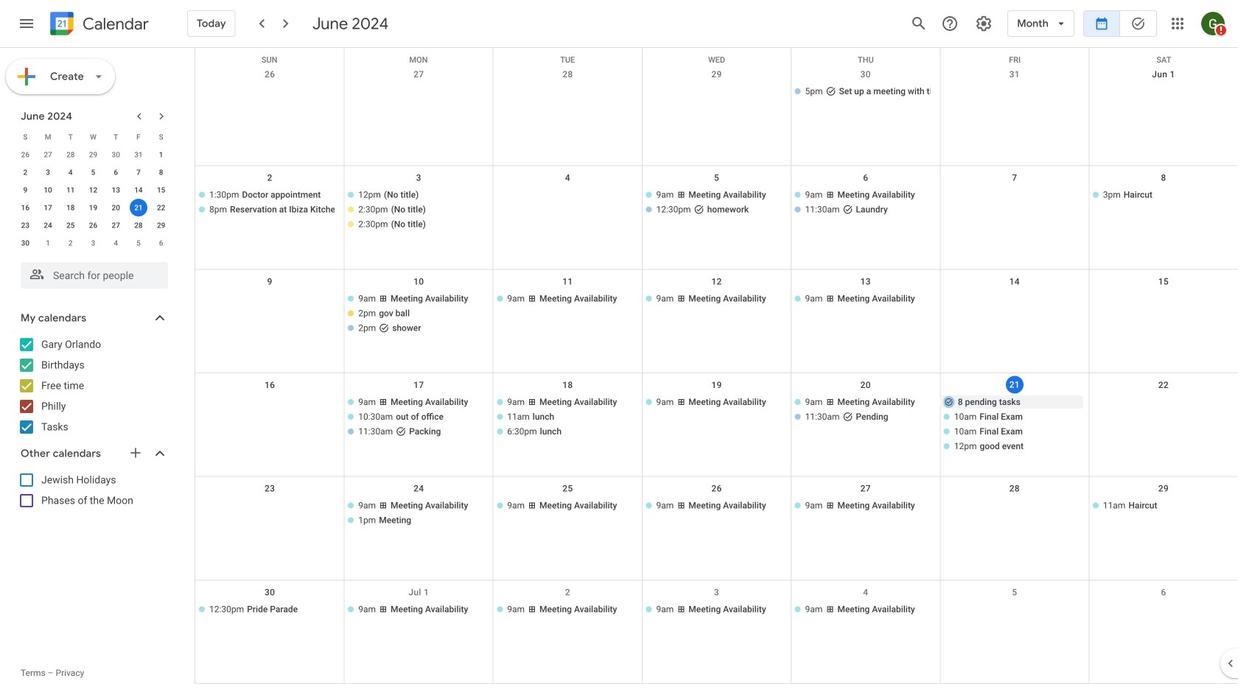 Task type: vqa. For each thing, say whether or not it's contained in the screenshot.
the Kendall Parks tree item
no



Task type: describe. For each thing, give the bounding box(es) containing it.
july 1 element
[[39, 234, 57, 252]]

calendar element
[[47, 9, 149, 41]]

settings menu image
[[975, 15, 993, 32]]

may 28 element
[[62, 146, 79, 164]]

16 element
[[16, 199, 34, 217]]

30 element
[[16, 234, 34, 252]]

21, today element
[[130, 199, 147, 217]]

7 element
[[130, 164, 147, 181]]

2 element
[[16, 164, 34, 181]]

june 2024 grid
[[14, 128, 172, 252]]

3 element
[[39, 164, 57, 181]]

4 element
[[62, 164, 79, 181]]

8 element
[[152, 164, 170, 181]]

12 element
[[84, 181, 102, 199]]

28 element
[[130, 217, 147, 234]]

20 element
[[107, 199, 125, 217]]

11 element
[[62, 181, 79, 199]]

26 element
[[84, 217, 102, 234]]

25 element
[[62, 217, 79, 234]]

10 element
[[39, 181, 57, 199]]

5 element
[[84, 164, 102, 181]]

1 element
[[152, 146, 170, 164]]

july 4 element
[[107, 234, 125, 252]]

29 element
[[152, 217, 170, 234]]

19 element
[[84, 199, 102, 217]]



Task type: locate. For each thing, give the bounding box(es) containing it.
14 element
[[130, 181, 147, 199]]

july 3 element
[[84, 234, 102, 252]]

grid
[[195, 48, 1238, 685]]

23 element
[[16, 217, 34, 234]]

july 5 element
[[130, 234, 147, 252]]

may 27 element
[[39, 146, 57, 164]]

july 6 element
[[152, 234, 170, 252]]

17 element
[[39, 199, 57, 217]]

9 element
[[16, 181, 34, 199]]

Search for people text field
[[29, 262, 159, 289]]

main drawer image
[[18, 15, 35, 32]]

22 element
[[152, 199, 170, 217]]

27 element
[[107, 217, 125, 234]]

may 29 element
[[84, 146, 102, 164]]

18 element
[[62, 199, 79, 217]]

add other calendars image
[[128, 446, 143, 461]]

may 30 element
[[107, 146, 125, 164]]

None search field
[[0, 256, 183, 289]]

6 element
[[107, 164, 125, 181]]

13 element
[[107, 181, 125, 199]]

cell inside june 2024 grid
[[127, 199, 150, 217]]

may 31 element
[[130, 146, 147, 164]]

row group
[[14, 146, 172, 252]]

heading inside calendar element
[[80, 15, 149, 33]]

24 element
[[39, 217, 57, 234]]

july 2 element
[[62, 234, 79, 252]]

cell
[[195, 85, 344, 99], [344, 85, 493, 99], [493, 85, 642, 99], [642, 85, 791, 99], [940, 85, 1089, 99], [1089, 85, 1238, 99], [195, 188, 344, 233], [344, 188, 493, 233], [493, 188, 642, 233], [642, 188, 791, 233], [791, 188, 940, 233], [940, 188, 1089, 233], [127, 199, 150, 217], [195, 292, 344, 336], [344, 292, 493, 336], [940, 292, 1089, 336], [1089, 292, 1238, 336], [195, 396, 344, 455], [344, 396, 493, 455], [493, 396, 642, 455], [791, 396, 940, 455], [940, 396, 1089, 455], [1089, 396, 1238, 455], [195, 499, 344, 529], [344, 499, 493, 529], [940, 499, 1089, 529], [940, 603, 1089, 618], [1089, 603, 1238, 618]]

may 26 element
[[16, 146, 34, 164]]

15 element
[[152, 181, 170, 199]]

my calendars list
[[3, 333, 183, 439]]

other calendars list
[[3, 469, 183, 513]]

heading
[[80, 15, 149, 33]]

row
[[195, 48, 1238, 64], [195, 63, 1238, 166], [14, 128, 172, 146], [14, 146, 172, 164], [14, 164, 172, 181], [195, 166, 1238, 270], [14, 181, 172, 199], [14, 199, 172, 217], [14, 217, 172, 234], [14, 234, 172, 252], [195, 270, 1238, 374], [195, 374, 1238, 477], [195, 477, 1238, 581], [195, 581, 1238, 685]]



